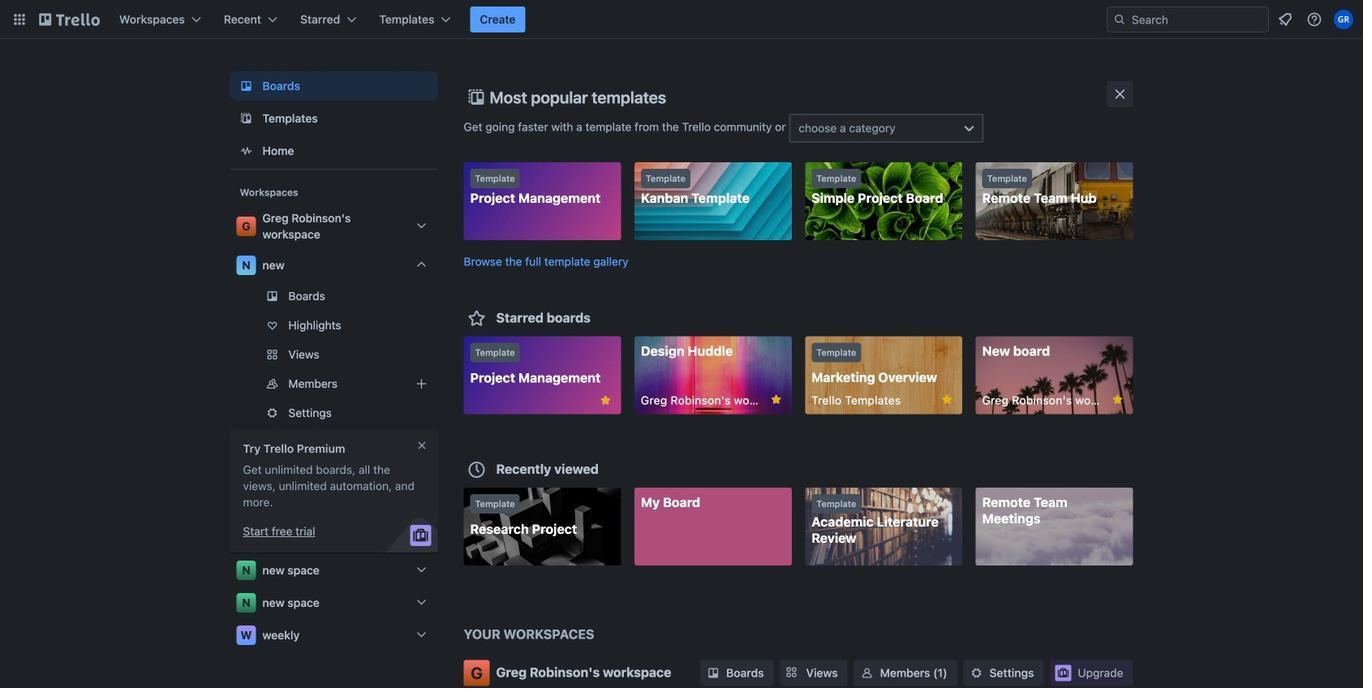 Task type: vqa. For each thing, say whether or not it's contained in the screenshot.
Customize views IMAGE at the top left of page
no



Task type: describe. For each thing, give the bounding box(es) containing it.
click to unstar this board. it will be removed from your starred list. image
[[1111, 392, 1125, 407]]

click to unstar this board. it will be removed from your starred list. image
[[599, 393, 613, 408]]

2 sm image from the left
[[859, 665, 876, 681]]

Search field
[[1127, 8, 1269, 31]]

greg robinson (gregrobinson96) image
[[1334, 10, 1354, 29]]

sm image
[[969, 665, 985, 681]]

1 sm image from the left
[[705, 665, 722, 681]]

open information menu image
[[1307, 11, 1323, 28]]

0 notifications image
[[1276, 10, 1295, 29]]

search image
[[1114, 13, 1127, 26]]

primary element
[[0, 0, 1364, 39]]



Task type: locate. For each thing, give the bounding box(es) containing it.
1 horizontal spatial sm image
[[859, 665, 876, 681]]

board image
[[237, 76, 256, 96]]

0 horizontal spatial sm image
[[705, 665, 722, 681]]

add image
[[412, 374, 431, 394]]

sm image
[[705, 665, 722, 681], [859, 665, 876, 681]]

template board image
[[237, 109, 256, 128]]

back to home image
[[39, 6, 100, 32]]

home image
[[237, 141, 256, 161]]



